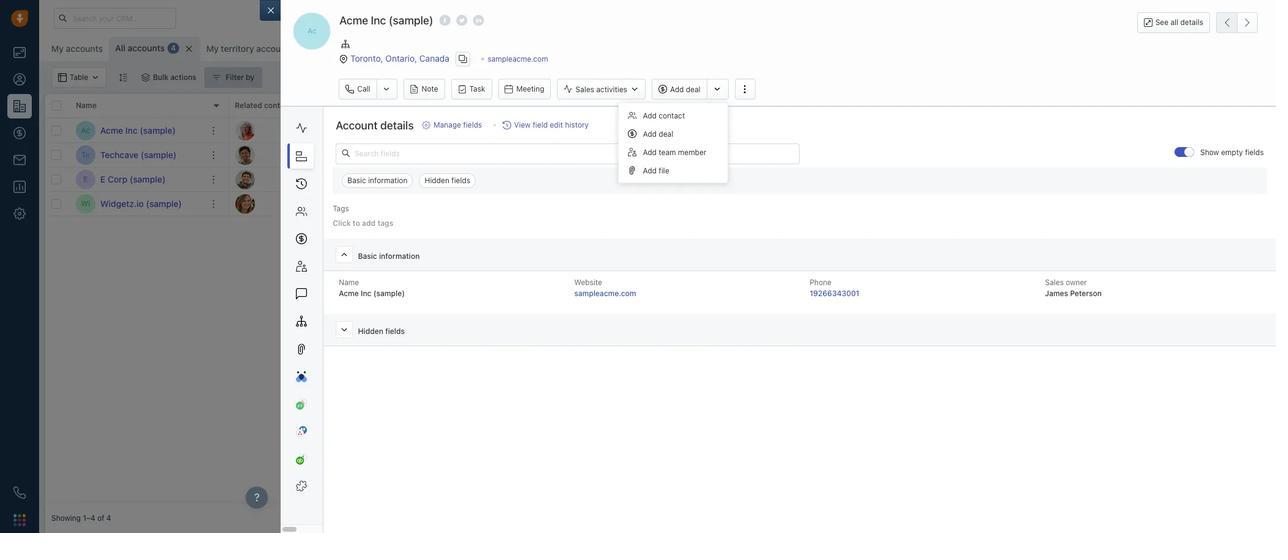 Task type: locate. For each thing, give the bounding box(es) containing it.
toronto, ontario, canada link
[[350, 53, 449, 63]]

1 vertical spatial hidden fields
[[358, 327, 405, 336]]

0 vertical spatial ac
[[307, 27, 317, 36]]

freshworks switcher image
[[13, 515, 26, 527]]

name row
[[45, 94, 229, 119]]

press space to select this row. row containing widgetz.io
[[229, 192, 1067, 216]]

2 task from the top
[[624, 150, 639, 159]]

0 vertical spatial $
[[418, 125, 424, 136]]

deals
[[439, 101, 459, 110]]

website inside website sampleacme.com
[[574, 278, 602, 287]]

show
[[1200, 148, 1219, 157]]

4 right of
[[106, 515, 111, 524]]

dialog containing acme inc (sample)
[[260, 0, 1276, 534]]

j image
[[235, 194, 255, 214]]

accounts for all
[[128, 43, 165, 53]]

show empty fields
[[1200, 148, 1264, 157]]

by
[[246, 73, 254, 82]]

1 vertical spatial basic
[[358, 252, 377, 261]]

0 horizontal spatial e
[[83, 175, 88, 184]]

owner
[[531, 101, 554, 110], [1066, 278, 1087, 287]]

details left $ 100
[[380, 119, 414, 132]]

my
[[51, 43, 64, 54], [206, 43, 219, 54]]

1 vertical spatial inc
[[125, 125, 138, 135]]

open deals amount
[[418, 101, 488, 110]]

1 horizontal spatial tags
[[377, 219, 393, 228]]

basic
[[347, 176, 366, 185], [358, 252, 377, 261]]

0 horizontal spatial 4
[[106, 515, 111, 524]]

add
[[728, 126, 741, 135], [728, 150, 741, 160], [361, 175, 374, 184], [728, 175, 741, 184], [362, 219, 376, 228]]

empty
[[1221, 148, 1243, 157]]

task left add file
[[624, 175, 639, 184]]

of
[[97, 515, 104, 524]]

acme inc (sample) link
[[100, 124, 176, 137]]

basic up name acme inc (sample)
[[358, 252, 377, 261]]

0 horizontal spatial acme inc (sample)
[[100, 125, 176, 135]]

0 horizontal spatial my
[[51, 43, 64, 54]]

1 vertical spatial + add task
[[602, 150, 639, 159]]

$ for $ 3,200
[[418, 149, 424, 160]]

1 row group from the left
[[45, 119, 229, 216]]

sampleacme.com
[[488, 54, 548, 63], [327, 126, 387, 135], [574, 289, 636, 298]]

website for website
[[327, 101, 356, 110]]

grid
[[45, 93, 1067, 505]]

note button
[[403, 79, 445, 100]]

1 horizontal spatial sales
[[576, 85, 594, 94]]

row group
[[45, 119, 229, 216], [229, 119, 1067, 216]]

1 horizontal spatial 4
[[171, 44, 176, 53]]

1 horizontal spatial hidden
[[425, 176, 449, 185]]

0 vertical spatial container_wx8msf4aqz5i3rn1 image
[[212, 73, 221, 82]]

e up "wi"
[[83, 175, 88, 184]]

task for $ 3,200
[[624, 150, 639, 159]]

information up name acme inc (sample)
[[379, 252, 420, 261]]

accounts right territory
[[256, 43, 293, 54]]

⌘ o
[[363, 44, 377, 53]]

canada
[[419, 53, 449, 63]]

Search your CRM... text field
[[54, 8, 176, 29]]

+ click to add right team
[[693, 150, 741, 160]]

2 $ from the top
[[418, 149, 424, 160]]

press space to select this row. row up widgetz.io (sample)
[[45, 168, 229, 192]]

0 vertical spatial task
[[624, 126, 639, 135]]

3 $ from the top
[[418, 174, 424, 185]]

toronto, ontario, canada
[[350, 53, 449, 63]]

2 horizontal spatial sampleacme.com link
[[574, 289, 636, 298]]

tags
[[693, 101, 710, 110]]

2 my from the left
[[206, 43, 219, 54]]

0 vertical spatial add deal
[[670, 85, 700, 94]]

0 vertical spatial name
[[76, 101, 97, 110]]

facebook circled image
[[439, 14, 450, 27]]

all
[[1171, 18, 1179, 27]]

click
[[700, 126, 717, 135], [700, 150, 717, 160], [333, 175, 350, 184], [700, 175, 717, 184], [333, 219, 351, 228]]

container_wx8msf4aqz5i3rn1 image inside the filter by button
[[212, 73, 221, 82]]

1 + add task from the top
[[602, 126, 639, 135]]

all
[[115, 43, 125, 53]]

1 vertical spatial task
[[624, 150, 639, 159]]

0 vertical spatial 4
[[171, 44, 176, 53]]

task down activity at top
[[624, 126, 639, 135]]

basic up widgetz.io link
[[347, 176, 366, 185]]

container_wx8msf4aqz5i3rn1 image left filter
[[212, 73, 221, 82]]

basic information
[[347, 176, 407, 185], [358, 252, 420, 261]]

add for $ 0
[[728, 175, 741, 184]]

2 + add task from the top
[[602, 150, 639, 159]]

website for website sampleacme.com
[[574, 278, 602, 287]]

0 horizontal spatial phone
[[785, 101, 808, 110]]

sales owner james peterson
[[1045, 278, 1102, 298]]

owner for sales owner
[[531, 101, 554, 110]]

1 vertical spatial name
[[339, 278, 359, 287]]

$ left 100
[[418, 125, 424, 136]]

add inside tags click to add tags
[[362, 219, 376, 228]]

2 vertical spatial + add task
[[602, 175, 639, 184]]

0 vertical spatial basic information
[[347, 176, 407, 185]]

filter
[[226, 73, 244, 82]]

0 vertical spatial deal
[[686, 85, 700, 94]]

add team member
[[643, 148, 707, 157]]

fields down name acme inc (sample)
[[385, 327, 405, 336]]

0 horizontal spatial james
[[525, 126, 547, 135]]

0 vertical spatial sales
[[576, 85, 594, 94]]

0 horizontal spatial sales
[[510, 101, 529, 110]]

add for $ 3,200
[[728, 150, 741, 160]]

actions
[[170, 73, 196, 82]]

view field edit history link
[[502, 120, 589, 131]]

1 horizontal spatial phone
[[810, 278, 832, 287]]

1 vertical spatial 4
[[106, 515, 111, 524]]

website inside grid
[[327, 101, 356, 110]]

+ add task left add file
[[602, 175, 639, 184]]

2 vertical spatial $
[[418, 174, 424, 185]]

0 horizontal spatial accounts
[[66, 43, 103, 54]]

hidden down the $ 3,200
[[425, 176, 449, 185]]

click down member
[[700, 175, 717, 184]]

1 horizontal spatial e
[[100, 174, 105, 184]]

2 vertical spatial task
[[624, 175, 639, 184]]

more...
[[325, 44, 350, 53]]

cell
[[871, 119, 1067, 142], [871, 143, 1067, 167], [871, 168, 1067, 191], [871, 192, 1067, 216]]

1 task from the top
[[624, 126, 639, 135]]

2 horizontal spatial sales
[[1045, 278, 1064, 287]]

acme inc (sample) down name row
[[100, 125, 176, 135]]

widgetz.io
[[327, 199, 362, 208]]

2 vertical spatial acme
[[339, 289, 359, 298]]

click right team
[[700, 150, 717, 160]]

0 horizontal spatial tags
[[333, 204, 349, 213]]

+ click to add for $ 3,200
[[693, 150, 741, 160]]

add for $ 100
[[728, 126, 741, 135]]

information down sampletechcave.com
[[368, 176, 407, 185]]

0 vertical spatial details
[[1181, 18, 1204, 27]]

1 vertical spatial phone
[[810, 278, 832, 287]]

add deal inside button
[[670, 85, 700, 94]]

2 vertical spatial sales
[[1045, 278, 1064, 287]]

0 vertical spatial hidden
[[425, 176, 449, 185]]

techcave (sample) link
[[100, 149, 176, 161]]

basic information down sampletechcave.com
[[347, 176, 407, 185]]

accounts left all
[[66, 43, 103, 54]]

1 horizontal spatial peterson
[[1070, 289, 1102, 298]]

ac up 3 more... button
[[307, 27, 317, 36]]

acme inc (sample)
[[339, 14, 433, 27], [100, 125, 176, 135]]

task left team
[[624, 150, 639, 159]]

corp
[[108, 174, 127, 184]]

1 vertical spatial basic information
[[358, 252, 420, 261]]

(sample)
[[389, 14, 433, 27], [140, 125, 176, 135], [141, 150, 176, 160], [130, 174, 166, 184], [146, 198, 182, 209], [373, 289, 405, 298]]

press space to select this row. row
[[45, 119, 229, 143], [229, 119, 1067, 143], [45, 143, 229, 168], [229, 143, 1067, 168], [45, 168, 229, 192], [229, 168, 1067, 192], [45, 192, 229, 216], [229, 192, 1067, 216]]

0 vertical spatial sampleacme.com link
[[488, 54, 548, 63]]

1 vertical spatial acme inc (sample)
[[100, 125, 176, 135]]

hidden fields down name acme inc (sample)
[[358, 327, 405, 336]]

click down tags
[[700, 126, 717, 135]]

1 horizontal spatial deal
[[686, 85, 700, 94]]

information
[[368, 176, 407, 185], [379, 252, 420, 261]]

0 horizontal spatial container_wx8msf4aqz5i3rn1 image
[[212, 73, 221, 82]]

1 vertical spatial deal
[[659, 130, 673, 139]]

1 horizontal spatial details
[[1181, 18, 1204, 27]]

widgetz.io link
[[327, 199, 362, 208]]

details right the all
[[1181, 18, 1204, 27]]

name
[[76, 101, 97, 110], [339, 278, 359, 287]]

sales activities button
[[557, 79, 652, 100], [557, 79, 646, 100]]

$ left 3,200
[[418, 149, 424, 160]]

2 vertical spatial inc
[[361, 289, 371, 298]]

account
[[336, 119, 378, 132]]

+ add task
[[602, 126, 639, 135], [602, 150, 639, 159], [602, 175, 639, 184]]

+ add task left team
[[602, 150, 639, 159]]

add deal down add contact at the right top of page
[[643, 130, 673, 139]]

click down widgetz.io
[[333, 219, 351, 228]]

territory
[[221, 43, 254, 54]]

+ add task for $ 0
[[602, 175, 639, 184]]

1 vertical spatial $
[[418, 149, 424, 160]]

+
[[602, 126, 606, 135], [693, 126, 698, 135], [602, 150, 606, 159], [693, 150, 698, 160], [602, 175, 606, 184], [327, 175, 331, 184], [693, 175, 698, 184]]

press space to select this row. row containing widgetz.io (sample)
[[45, 192, 229, 216]]

+ add task down next activity
[[602, 126, 639, 135]]

press space to select this row. row up e corp (sample)
[[45, 143, 229, 168]]

1 horizontal spatial accounts
[[128, 43, 165, 53]]

details
[[1181, 18, 1204, 27], [380, 119, 414, 132]]

0 horizontal spatial ac
[[81, 126, 90, 135]]

my territory accounts button
[[200, 37, 298, 61], [206, 43, 293, 54]]

accounts right all
[[128, 43, 165, 53]]

3
[[318, 44, 323, 53]]

hidden fields down 3,200
[[425, 176, 470, 185]]

0 horizontal spatial details
[[380, 119, 414, 132]]

0 horizontal spatial deal
[[659, 130, 673, 139]]

phone inside phone 19266343001
[[810, 278, 832, 287]]

1 horizontal spatial ac
[[307, 27, 317, 36]]

1 horizontal spatial james
[[1045, 289, 1068, 298]]

fields right the 0
[[451, 176, 470, 185]]

james inside sales owner james peterson
[[1045, 289, 1068, 298]]

toronto,
[[350, 53, 383, 63]]

fields
[[463, 121, 482, 130], [1245, 148, 1264, 157], [451, 176, 470, 185], [385, 327, 405, 336]]

1 vertical spatial owner
[[1066, 278, 1087, 287]]

1 cell from the top
[[871, 119, 1067, 142]]

phone
[[785, 101, 808, 110], [810, 278, 832, 287]]

my for my accounts
[[51, 43, 64, 54]]

ontario,
[[385, 53, 417, 63]]

add
[[670, 85, 684, 94], [643, 111, 657, 120], [608, 126, 622, 135], [643, 130, 657, 139], [643, 148, 657, 157], [608, 150, 622, 159], [643, 166, 657, 175], [608, 175, 622, 184]]

1 vertical spatial peterson
[[1070, 289, 1102, 298]]

1 horizontal spatial my
[[206, 43, 219, 54]]

0 horizontal spatial hidden
[[358, 327, 383, 336]]

to inside tags click to add tags
[[353, 219, 360, 228]]

$ left the 0
[[418, 174, 424, 185]]

1 $ from the top
[[418, 125, 424, 136]]

2 cell from the top
[[871, 143, 1067, 167]]

1 horizontal spatial container_wx8msf4aqz5i3rn1 image
[[513, 126, 522, 135]]

+ click to add down member
[[693, 175, 741, 184]]

view field edit history
[[514, 121, 589, 130]]

inc inside name acme inc (sample)
[[361, 289, 371, 298]]

owner inside grid
[[531, 101, 554, 110]]

2 row group from the left
[[229, 119, 1067, 216]]

phone up 19266343001
[[810, 278, 832, 287]]

contact
[[659, 111, 685, 120]]

0 horizontal spatial name
[[76, 101, 97, 110]]

+ click to add down tags
[[693, 126, 741, 135]]

$
[[418, 125, 424, 136], [418, 149, 424, 160], [418, 174, 424, 185]]

task for $ 100
[[624, 126, 639, 135]]

0 vertical spatial + add task
[[602, 126, 639, 135]]

click up widgetz.io link
[[333, 175, 350, 184]]

my accounts button
[[45, 37, 109, 61], [51, 43, 103, 54]]

name inside name acme inc (sample)
[[339, 278, 359, 287]]

history
[[565, 121, 589, 130]]

+ add task for $ 3,200
[[602, 150, 639, 159]]

1 vertical spatial james
[[1045, 289, 1068, 298]]

0 horizontal spatial owner
[[531, 101, 554, 110]]

basic information up name acme inc (sample)
[[358, 252, 420, 261]]

peterson
[[549, 126, 580, 135], [1070, 289, 1102, 298]]

+ click to add for $ 100
[[693, 126, 741, 135]]

4 up bulk actions
[[171, 44, 176, 53]]

name inside row
[[76, 101, 97, 110]]

0 vertical spatial acme inc (sample)
[[339, 14, 433, 27]]

1 vertical spatial details
[[380, 119, 414, 132]]

owner inside sales owner james peterson
[[1066, 278, 1087, 287]]

deal up tags
[[686, 85, 700, 94]]

1 vertical spatial website
[[574, 278, 602, 287]]

0 vertical spatial website
[[327, 101, 356, 110]]

press space to select this row. row down add file
[[229, 192, 1067, 216]]

0
[[427, 174, 433, 185]]

phone image
[[13, 487, 26, 500]]

3 + add task from the top
[[602, 175, 639, 184]]

next activity
[[602, 101, 647, 110]]

press space to select this row. row down e corp (sample) link
[[45, 192, 229, 216]]

team
[[659, 148, 676, 157]]

2 horizontal spatial sampleacme.com
[[574, 289, 636, 298]]

dialog
[[260, 0, 1276, 534]]

hidden fields
[[425, 176, 470, 185], [358, 327, 405, 336]]

press space to select this row. row down add contact at the right top of page
[[229, 143, 1067, 168]]

2 vertical spatial sampleacme.com
[[574, 289, 636, 298]]

add deal up tags
[[670, 85, 700, 94]]

0 vertical spatial phone
[[785, 101, 808, 110]]

3 cell from the top
[[871, 168, 1067, 191]]

0 vertical spatial peterson
[[549, 126, 580, 135]]

1 vertical spatial acme
[[100, 125, 123, 135]]

e for e corp (sample)
[[100, 174, 105, 184]]

sales
[[576, 85, 594, 94], [510, 101, 529, 110], [1045, 278, 1064, 287]]

1 horizontal spatial owner
[[1066, 278, 1087, 287]]

1 vertical spatial container_wx8msf4aqz5i3rn1 image
[[513, 126, 522, 135]]

4 cell from the top
[[871, 192, 1067, 216]]

container_wx8msf4aqz5i3rn1 image
[[212, 73, 221, 82], [513, 126, 522, 135]]

james peterson
[[525, 126, 580, 135]]

19266520001
[[785, 149, 833, 158]]

Search fields text field
[[336, 143, 800, 164]]

hidden down name acme inc (sample)
[[358, 327, 383, 336]]

0 vertical spatial owner
[[531, 101, 554, 110]]

file
[[659, 166, 669, 175]]

3 task from the top
[[624, 175, 639, 184]]

ac inside button
[[307, 27, 317, 36]]

details inside the see all details button
[[1181, 18, 1204, 27]]

note
[[422, 85, 438, 94]]

1 my from the left
[[51, 43, 64, 54]]

e left corp
[[100, 174, 105, 184]]

acme inc (sample) up o
[[339, 14, 433, 27]]

ac up "te"
[[81, 126, 90, 135]]

press space to select this row. row down activity at top
[[229, 119, 1067, 143]]

1 horizontal spatial sampleacme.com
[[488, 54, 548, 63]]

0 horizontal spatial website
[[327, 101, 356, 110]]

press space to select this row. row down team
[[229, 168, 1067, 192]]

name acme inc (sample)
[[339, 278, 405, 298]]

phone up 19266520001 at the right of the page
[[785, 101, 808, 110]]

press space to select this row. row up techcave (sample)
[[45, 119, 229, 143]]

cell for $ 0
[[871, 168, 1067, 191]]

click for $ 3,200
[[700, 150, 717, 160]]

deal up team
[[659, 130, 673, 139]]

$ 3,200
[[418, 149, 454, 160]]

1 horizontal spatial website
[[574, 278, 602, 287]]

0 vertical spatial james
[[525, 126, 547, 135]]

+ add task for $ 100
[[602, 126, 639, 135]]

container_wx8msf4aqz5i3rn1 image for james peterson
[[513, 126, 522, 135]]

container_wx8msf4aqz5i3rn1 image left field
[[513, 126, 522, 135]]

click inside tags click to add tags
[[333, 219, 351, 228]]

meeting button
[[498, 79, 551, 100]]

0 horizontal spatial sampleacme.com
[[327, 126, 387, 135]]



Task type: vqa. For each thing, say whether or not it's contained in the screenshot.
+ Add task associated with $ 0
yes



Task type: describe. For each thing, give the bounding box(es) containing it.
meeting
[[516, 85, 544, 94]]

see all details
[[1156, 18, 1204, 27]]

acme inc (sample) inside grid
[[100, 125, 176, 135]]

techcave (sample)
[[100, 150, 176, 160]]

contacts
[[264, 101, 296, 110]]

twitter circled image
[[456, 14, 467, 27]]

sales for sales activities
[[576, 85, 594, 94]]

grid containing $ 100
[[45, 93, 1067, 505]]

19266343001 link
[[810, 289, 860, 298]]

view
[[514, 121, 531, 130]]

to for $ 100
[[719, 126, 726, 135]]

1 vertical spatial information
[[379, 252, 420, 261]]

owner for sales owner james peterson
[[1066, 278, 1087, 287]]

task for $ 0
[[624, 175, 639, 184]]

deal inside button
[[686, 85, 700, 94]]

e corp (sample)
[[100, 174, 166, 184]]

peterson inside sales owner james peterson
[[1070, 289, 1102, 298]]

press space to select this row. row containing acme inc (sample)
[[45, 119, 229, 143]]

showing
[[51, 515, 81, 524]]

container_wx8msf4aqz5i3rn1 image
[[141, 73, 150, 82]]

press space to select this row. row containing $ 3,200
[[229, 143, 1067, 168]]

ac button
[[293, 12, 331, 50]]

click for $ 100
[[700, 126, 717, 135]]

click for $ 0
[[700, 175, 717, 184]]

acme inside press space to select this row. 'row'
[[100, 125, 123, 135]]

see all details button
[[1137, 12, 1210, 33]]

call button
[[339, 79, 376, 100]]

showing 1–4 of 4
[[51, 515, 111, 524]]

phone for phone
[[785, 101, 808, 110]]

activity
[[620, 101, 647, 110]]

19266520001 link
[[785, 149, 833, 162]]

widgetz.io (sample) link
[[100, 198, 182, 210]]

member
[[678, 148, 707, 157]]

$ 0
[[418, 174, 433, 185]]

e corp (sample) link
[[100, 173, 166, 186]]

$ 100
[[418, 125, 444, 136]]

row group containing acme inc (sample)
[[45, 119, 229, 216]]

1–4
[[83, 515, 95, 524]]

sales activities
[[576, 85, 627, 94]]

see
[[1156, 18, 1169, 27]]

$ for $ 100
[[418, 125, 424, 136]]

my territory accounts
[[206, 43, 293, 54]]

inc inside press space to select this row. 'row'
[[125, 125, 138, 135]]

cell for $ 100
[[871, 119, 1067, 142]]

edit
[[550, 121, 563, 130]]

0 vertical spatial acme
[[339, 14, 368, 27]]

press space to select this row. row containing $ 0
[[229, 168, 1067, 192]]

te
[[81, 150, 90, 160]]

fields down amount
[[463, 121, 482, 130]]

$ for $ 0
[[418, 174, 424, 185]]

add inside button
[[670, 85, 684, 94]]

+ click to add up widgetz.io link
[[327, 175, 374, 184]]

o
[[372, 44, 377, 53]]

phone for phone 19266343001
[[810, 278, 832, 287]]

100
[[427, 125, 444, 136]]

to for $ 0
[[719, 175, 726, 184]]

press space to select this row. row containing $ 100
[[229, 119, 1067, 143]]

task
[[469, 85, 485, 94]]

phone element
[[7, 481, 32, 506]]

widgetz.io
[[100, 198, 144, 209]]

bulk
[[153, 73, 168, 82]]

open
[[418, 101, 437, 110]]

1 vertical spatial sampleacme.com
[[327, 126, 387, 135]]

+ click to add for $ 0
[[693, 175, 741, 184]]

accounts for my
[[66, 43, 103, 54]]

manage
[[434, 121, 461, 130]]

task button
[[451, 79, 492, 100]]

press space to select this row. row containing techcave (sample)
[[45, 143, 229, 168]]

0 horizontal spatial hidden fields
[[358, 327, 405, 336]]

1 vertical spatial add deal
[[643, 130, 673, 139]]

0 horizontal spatial sampleacme.com link
[[327, 126, 387, 135]]

my accounts
[[51, 43, 103, 54]]

add file
[[643, 166, 669, 175]]

4 inside all accounts 4
[[171, 44, 176, 53]]

3 more...
[[318, 44, 350, 53]]

container_wx8msf4aqz5i3rn1 image for filter by
[[212, 73, 221, 82]]

2 vertical spatial sampleacme.com link
[[574, 289, 636, 298]]

sales owner
[[510, 101, 554, 110]]

3,200
[[427, 149, 454, 160]]

0 vertical spatial sampleacme.com
[[488, 54, 548, 63]]

widgetz.io (sample)
[[100, 198, 182, 209]]

website sampleacme.com
[[574, 278, 636, 298]]

1 vertical spatial ac
[[81, 126, 90, 135]]

activities
[[596, 85, 627, 94]]

2 horizontal spatial accounts
[[256, 43, 293, 54]]

send email image
[[1155, 13, 1164, 23]]

next
[[602, 101, 619, 110]]

0 vertical spatial information
[[368, 176, 407, 185]]

0 horizontal spatial peterson
[[549, 126, 580, 135]]

linkedin circled image
[[473, 14, 484, 27]]

sales for sales owner
[[510, 101, 529, 110]]

manage fields
[[434, 121, 482, 130]]

⌘
[[363, 44, 370, 53]]

my for my territory accounts
[[206, 43, 219, 54]]

sampletechcave.com
[[327, 150, 400, 160]]

name for name
[[76, 101, 97, 110]]

bulk actions
[[153, 73, 196, 82]]

press space to select this row. row containing e corp (sample)
[[45, 168, 229, 192]]

tags click to add tags
[[333, 204, 393, 228]]

all accounts 4
[[115, 43, 176, 53]]

related
[[235, 101, 262, 110]]

acme inside name acme inc (sample)
[[339, 289, 359, 298]]

19266343001
[[810, 289, 860, 298]]

e for e
[[83, 175, 88, 184]]

(sample) inside name acme inc (sample)
[[373, 289, 405, 298]]

add contact
[[643, 111, 685, 120]]

0 vertical spatial hidden fields
[[425, 176, 470, 185]]

amount
[[461, 101, 488, 110]]

bulk actions button
[[133, 67, 204, 88]]

wi
[[81, 199, 90, 208]]

add deal button
[[652, 79, 707, 100]]

manage fields link
[[422, 120, 482, 131]]

s image
[[235, 145, 255, 165]]

0 vertical spatial tags
[[333, 204, 349, 213]]

name for name acme inc (sample)
[[339, 278, 359, 287]]

cell for $ 3,200
[[871, 143, 1067, 167]]

to for $ 3,200
[[719, 150, 726, 160]]

sampletechcave.com link
[[327, 150, 400, 160]]

3 more... button
[[301, 40, 357, 57]]

filter by button
[[204, 67, 262, 88]]

0 vertical spatial basic
[[347, 176, 366, 185]]

account details
[[336, 119, 414, 132]]

1 horizontal spatial sampleacme.com link
[[488, 54, 548, 63]]

1 vertical spatial tags
[[377, 219, 393, 228]]

sales inside sales owner james peterson
[[1045, 278, 1064, 287]]

l image
[[235, 121, 255, 140]]

row group containing $ 100
[[229, 119, 1067, 216]]

related contacts
[[235, 101, 296, 110]]

j image
[[235, 170, 255, 189]]

phone 19266343001
[[810, 278, 860, 298]]

filter by
[[226, 73, 254, 82]]

call
[[357, 85, 370, 94]]

fields right empty at the right
[[1245, 148, 1264, 157]]

all accounts link
[[115, 42, 165, 54]]

techcave
[[100, 150, 138, 160]]

field
[[533, 121, 548, 130]]

0 vertical spatial inc
[[371, 14, 386, 27]]



